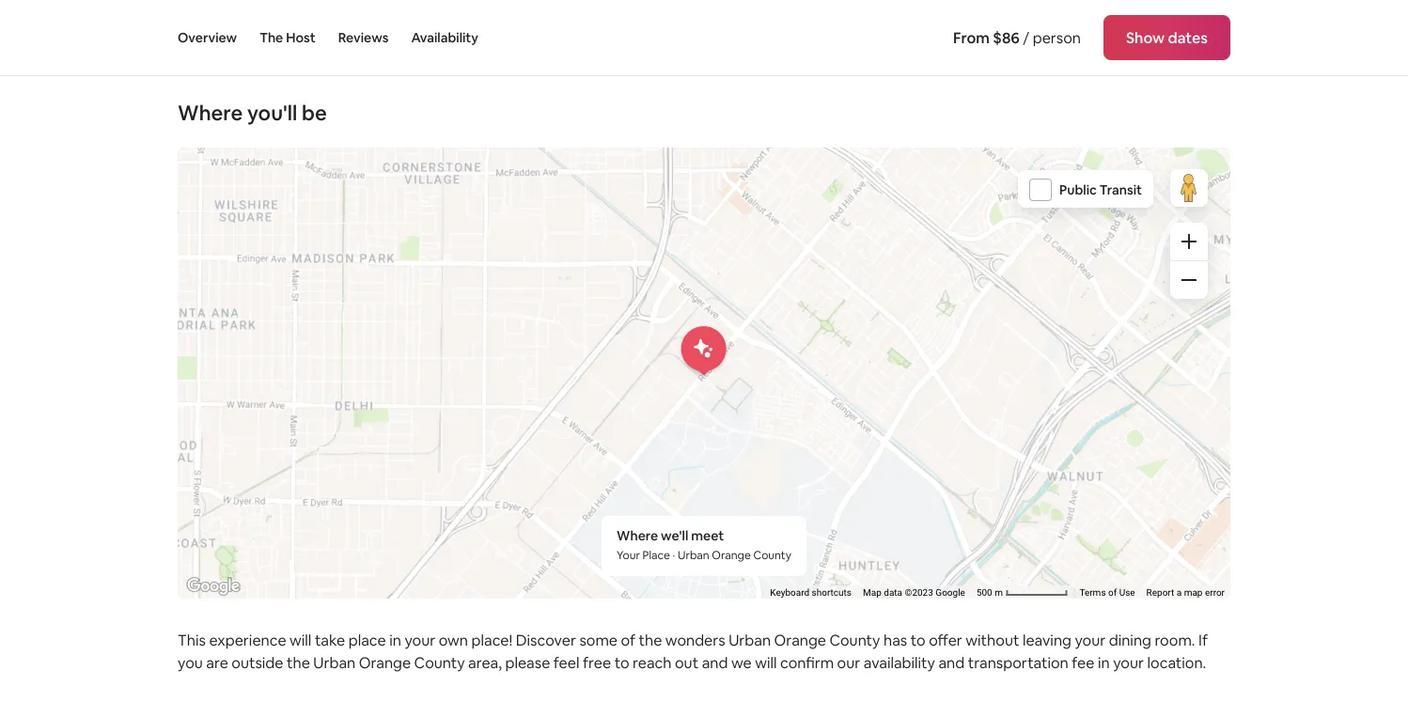 Task type: vqa. For each thing, say whether or not it's contained in the screenshot.
5.0 out of 5 average rating Icon
no



Task type: locate. For each thing, give the bounding box(es) containing it.
urban right the ·
[[678, 548, 710, 563]]

county up our
[[830, 631, 881, 650]]

county down own
[[414, 653, 465, 672]]

0 horizontal spatial to
[[615, 653, 630, 672]]

orange down 'meet'
[[712, 548, 751, 563]]

2 vertical spatial county
[[414, 653, 465, 672]]

and
[[702, 653, 728, 672], [939, 653, 965, 672]]

the right outside
[[287, 653, 310, 672]]

1 vertical spatial county
[[830, 631, 881, 650]]

to right free
[[615, 653, 630, 672]]

1 vertical spatial will
[[755, 653, 777, 672]]

of right the some
[[621, 631, 636, 650]]

overview
[[178, 29, 237, 46]]

terms
[[1080, 587, 1107, 599]]

in right place at the bottom left
[[390, 631, 402, 650]]

and left we
[[702, 653, 728, 672]]

county up keyboard
[[754, 548, 792, 563]]

the up reach
[[639, 631, 662, 650]]

free
[[583, 653, 611, 672]]

1 vertical spatial of
[[621, 631, 636, 650]]

of left use at the right bottom of the page
[[1109, 587, 1118, 599]]

data
[[884, 587, 903, 599]]

0 vertical spatial where
[[178, 99, 243, 126]]

1 horizontal spatial to
[[911, 631, 926, 650]]

keyboard shortcuts
[[771, 587, 852, 599]]

2 vertical spatial urban
[[314, 653, 356, 672]]

you
[[178, 653, 203, 672]]

without
[[966, 631, 1020, 650]]

use
[[1120, 587, 1136, 599]]

500 m
[[977, 587, 1006, 599]]

zoom out image
[[1182, 273, 1197, 288]]

0 horizontal spatial county
[[414, 653, 465, 672]]

has
[[884, 631, 908, 650]]

1 horizontal spatial county
[[754, 548, 792, 563]]

urban inside where we'll meet your place · urban orange county
[[678, 548, 710, 563]]

error
[[1206, 587, 1226, 599]]

0 vertical spatial to
[[911, 631, 926, 650]]

will left take
[[290, 631, 312, 650]]

report
[[1147, 587, 1175, 599]]

1 vertical spatial where
[[617, 528, 659, 545]]

0 horizontal spatial where
[[178, 99, 243, 126]]

orange down place at the bottom left
[[359, 653, 411, 672]]

2 and from the left
[[939, 653, 965, 672]]

transportation
[[969, 653, 1069, 672]]

the
[[639, 631, 662, 650], [287, 653, 310, 672]]

shortcuts
[[812, 587, 852, 599]]

place!
[[472, 631, 513, 650]]

confirm
[[781, 653, 834, 672]]

host
[[286, 29, 316, 46]]

meet
[[692, 528, 725, 545]]

2 horizontal spatial urban
[[729, 631, 771, 650]]

your left own
[[405, 631, 436, 650]]

will
[[290, 631, 312, 650], [755, 653, 777, 672]]

urban
[[678, 548, 710, 563], [729, 631, 771, 650], [314, 653, 356, 672]]

0 horizontal spatial orange
[[359, 653, 411, 672]]

0 vertical spatial in
[[390, 631, 402, 650]]

1 horizontal spatial where
[[617, 528, 659, 545]]

urban down take
[[314, 653, 356, 672]]

where we'll meet your place · urban orange county
[[617, 528, 792, 563]]

0 vertical spatial orange
[[712, 548, 751, 563]]

1 horizontal spatial of
[[1109, 587, 1118, 599]]

0 vertical spatial urban
[[678, 548, 710, 563]]

2 horizontal spatial orange
[[775, 631, 827, 650]]

$86
[[993, 28, 1020, 47]]

0 horizontal spatial of
[[621, 631, 636, 650]]

availability
[[411, 29, 479, 46]]

where inside where we'll meet your place · urban orange county
[[617, 528, 659, 545]]

dates
[[1169, 28, 1209, 47]]

google
[[936, 587, 966, 599]]

1 horizontal spatial the
[[639, 631, 662, 650]]

0 horizontal spatial in
[[390, 631, 402, 650]]

outside
[[232, 653, 284, 672]]

1 horizontal spatial orange
[[712, 548, 751, 563]]

a
[[1177, 587, 1182, 599]]

0 horizontal spatial the
[[287, 653, 310, 672]]

county inside where we'll meet your place · urban orange county
[[754, 548, 792, 563]]

county
[[754, 548, 792, 563], [830, 631, 881, 650], [414, 653, 465, 672]]

1 horizontal spatial your
[[1075, 631, 1106, 650]]

©2023
[[905, 587, 934, 599]]

and down the offer
[[939, 653, 965, 672]]

zoom in image
[[1182, 234, 1197, 249]]

orange inside where we'll meet your place · urban orange county
[[712, 548, 751, 563]]

public transit
[[1060, 182, 1143, 198]]

0 vertical spatial of
[[1109, 587, 1118, 599]]

1 horizontal spatial and
[[939, 653, 965, 672]]

location.
[[1148, 653, 1207, 672]]

overview button
[[178, 0, 237, 75]]

reviews button
[[338, 0, 389, 75]]

where
[[178, 99, 243, 126], [617, 528, 659, 545]]

orange
[[712, 548, 751, 563], [775, 631, 827, 650], [359, 653, 411, 672]]

map
[[1185, 587, 1203, 599]]

in right fee
[[1099, 653, 1110, 672]]

google image
[[182, 575, 245, 599]]

2 horizontal spatial your
[[1114, 653, 1145, 672]]

public
[[1060, 182, 1097, 198]]

terms of use
[[1080, 587, 1136, 599]]

1 vertical spatial orange
[[775, 631, 827, 650]]

if
[[1199, 631, 1209, 650]]

0 horizontal spatial and
[[702, 653, 728, 672]]

place
[[349, 631, 386, 650]]

urban up we
[[729, 631, 771, 650]]

where for where you'll be
[[178, 99, 243, 126]]

the host button
[[260, 0, 316, 75]]

will right we
[[755, 653, 777, 672]]

to
[[911, 631, 926, 650], [615, 653, 630, 672]]

0 vertical spatial will
[[290, 631, 312, 650]]

where for where we'll meet your place · urban orange county
[[617, 528, 659, 545]]

orange up confirm
[[775, 631, 827, 650]]

1 horizontal spatial urban
[[678, 548, 710, 563]]

1 horizontal spatial in
[[1099, 653, 1110, 672]]

offer
[[929, 631, 963, 650]]

of
[[1109, 587, 1118, 599], [621, 631, 636, 650]]

0 horizontal spatial will
[[290, 631, 312, 650]]

where left the you'll
[[178, 99, 243, 126]]

2 vertical spatial orange
[[359, 653, 411, 672]]

out
[[675, 653, 699, 672]]

your
[[405, 631, 436, 650], [1075, 631, 1106, 650], [1114, 653, 1145, 672]]

where up your
[[617, 528, 659, 545]]

0 vertical spatial county
[[754, 548, 792, 563]]

transit
[[1100, 182, 1143, 198]]

·
[[673, 548, 676, 563]]

to right the has
[[911, 631, 926, 650]]

we
[[732, 653, 752, 672]]

room.
[[1155, 631, 1196, 650]]

your
[[617, 548, 640, 563]]

in
[[390, 631, 402, 650], [1099, 653, 1110, 672]]

your up fee
[[1075, 631, 1106, 650]]

your down dining
[[1114, 653, 1145, 672]]



Task type: describe. For each thing, give the bounding box(es) containing it.
show dates
[[1127, 28, 1209, 47]]

are
[[206, 653, 228, 672]]

map region
[[126, 55, 1330, 718]]

we'll
[[661, 528, 689, 545]]

keyboard shortcuts button
[[771, 587, 852, 600]]

our
[[838, 653, 861, 672]]

/
[[1024, 28, 1030, 47]]

dining
[[1110, 631, 1152, 650]]

reviews
[[338, 29, 389, 46]]

discover
[[516, 631, 577, 650]]

500 m button
[[971, 586, 1075, 600]]

1 vertical spatial the
[[287, 653, 310, 672]]

show
[[1127, 28, 1166, 47]]

terms of use link
[[1080, 587, 1136, 599]]

please
[[506, 653, 551, 672]]

fee
[[1072, 653, 1095, 672]]

feel
[[554, 653, 580, 672]]

from
[[954, 28, 990, 47]]

1 vertical spatial in
[[1099, 653, 1110, 672]]

where we'll meet, map pin image
[[682, 326, 727, 375]]

availability
[[864, 653, 936, 672]]

0 horizontal spatial your
[[405, 631, 436, 650]]

0 vertical spatial the
[[639, 631, 662, 650]]

the host
[[260, 29, 316, 46]]

500
[[977, 587, 993, 599]]

the
[[260, 29, 283, 46]]

1 vertical spatial urban
[[729, 631, 771, 650]]

from $86 / person
[[954, 28, 1082, 47]]

1 vertical spatial to
[[615, 653, 630, 672]]

person
[[1033, 28, 1082, 47]]

availability button
[[411, 0, 479, 75]]

own
[[439, 631, 468, 650]]

report a map error link
[[1147, 587, 1226, 599]]

wonders
[[666, 631, 726, 650]]

some
[[580, 631, 618, 650]]

show dates link
[[1104, 15, 1231, 60]]

map data ©2023 google
[[863, 587, 966, 599]]

m
[[995, 587, 1004, 599]]

where you'll be
[[178, 99, 327, 126]]

place
[[643, 548, 671, 563]]

reach
[[633, 653, 672, 672]]

of inside this experience will take place in your own place! discover some of the wonders urban orange county has to offer without leaving your dining room. if you are outside the urban orange county area, please feel free to reach out and we will confirm our availability and transportation fee in your location.
[[621, 631, 636, 650]]

keyboard
[[771, 587, 810, 599]]

take
[[315, 631, 345, 650]]

0 horizontal spatial urban
[[314, 653, 356, 672]]

experience
[[209, 631, 286, 650]]

1 horizontal spatial will
[[755, 653, 777, 672]]

you'll
[[247, 99, 297, 126]]

this
[[178, 631, 206, 650]]

drag pegman onto the map to open street view image
[[1171, 169, 1209, 207]]

leaving
[[1023, 631, 1072, 650]]

be
[[302, 99, 327, 126]]

report a map error
[[1147, 587, 1226, 599]]

2 horizontal spatial county
[[830, 631, 881, 650]]

area,
[[469, 653, 502, 672]]

1 and from the left
[[702, 653, 728, 672]]

map
[[863, 587, 882, 599]]

this experience will take place in your own place! discover some of the wonders urban orange county has to offer without leaving your dining room. if you are outside the urban orange county area, please feel free to reach out and we will confirm our availability and transportation fee in your location.
[[178, 631, 1209, 672]]



